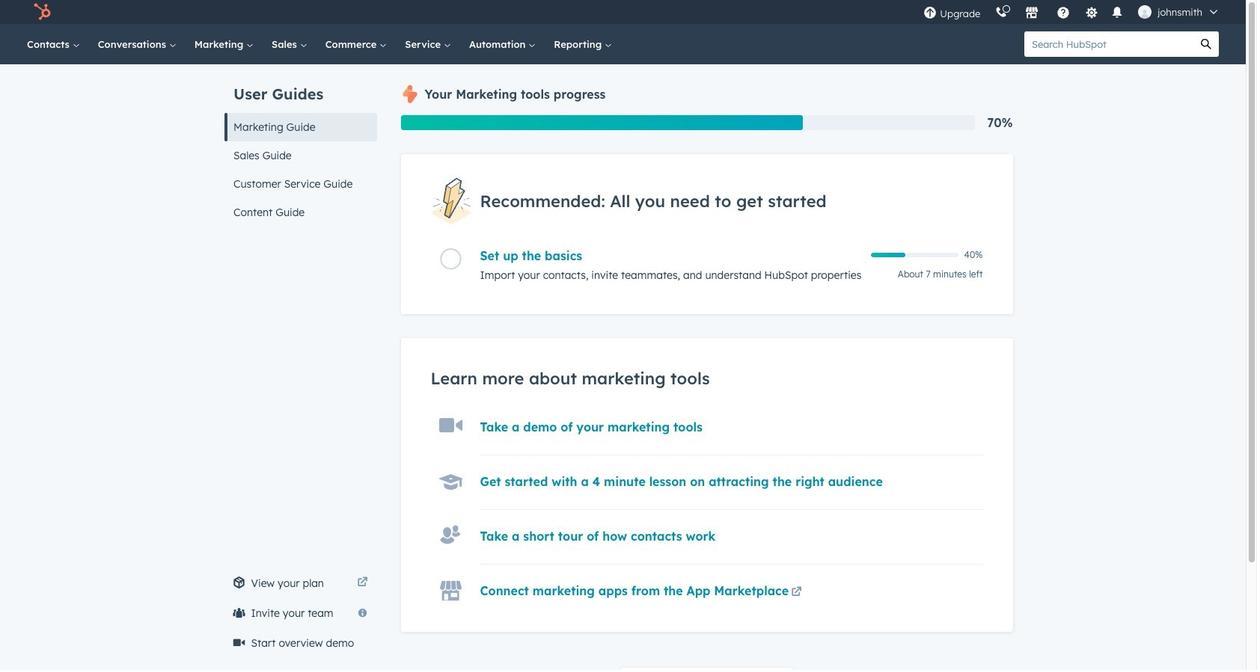 Task type: describe. For each thing, give the bounding box(es) containing it.
1 horizontal spatial link opens in a new window image
[[791, 585, 802, 603]]

user guides element
[[224, 64, 377, 227]]

john smith image
[[1138, 5, 1152, 19]]

link opens in a new window image for the left link opens in a new window icon
[[357, 578, 368, 589]]

marketplaces image
[[1025, 7, 1039, 20]]

Search HubSpot search field
[[1024, 31, 1194, 57]]

0 horizontal spatial link opens in a new window image
[[357, 575, 368, 593]]

link opens in a new window image for the rightmost link opens in a new window icon
[[791, 588, 802, 599]]



Task type: vqa. For each thing, say whether or not it's contained in the screenshot.
[Object Object] Complete progress bar
yes



Task type: locate. For each thing, give the bounding box(es) containing it.
link opens in a new window image
[[357, 578, 368, 589], [791, 588, 802, 599]]

menu
[[916, 0, 1228, 24]]

link opens in a new window image
[[357, 575, 368, 593], [791, 585, 802, 603]]

1 horizontal spatial link opens in a new window image
[[791, 588, 802, 599]]

0 horizontal spatial link opens in a new window image
[[357, 578, 368, 589]]

progress bar
[[401, 115, 803, 130]]

[object object] complete progress bar
[[871, 253, 906, 258]]



